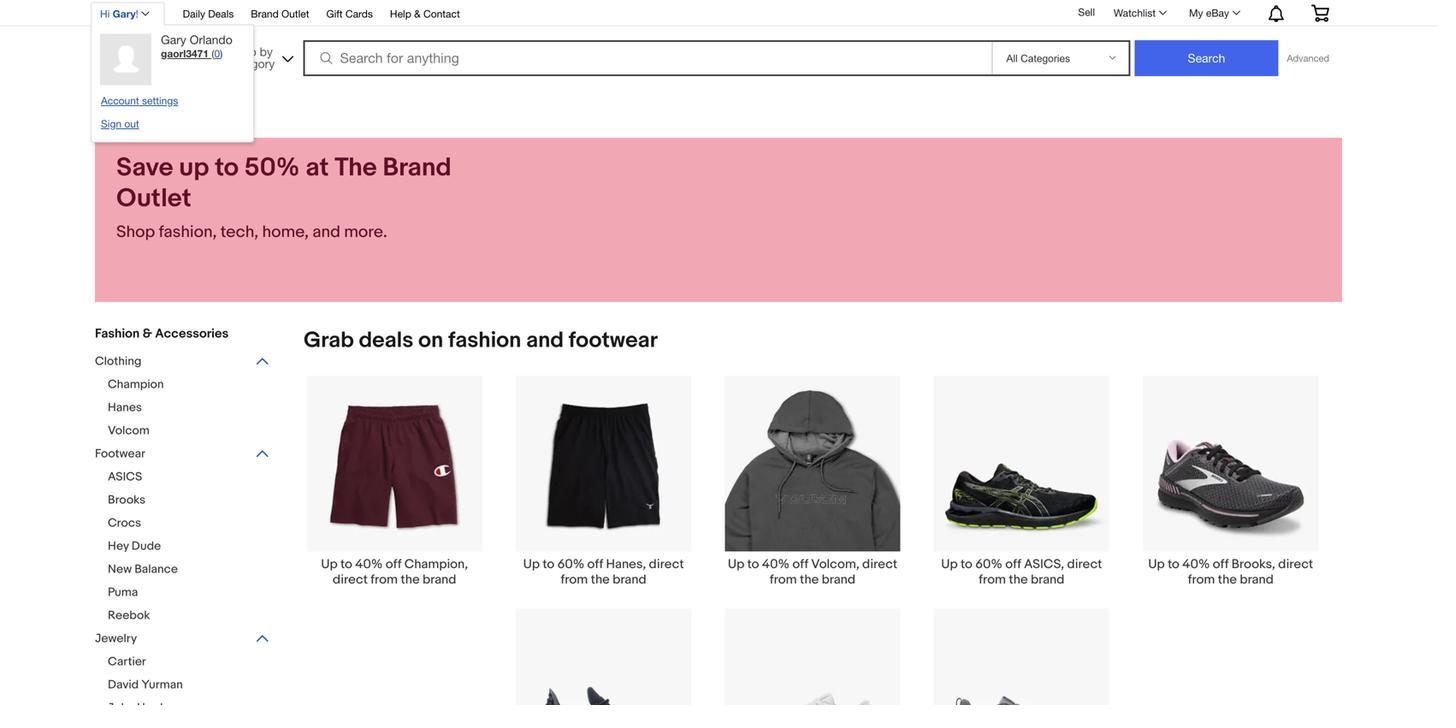 Task type: describe. For each thing, give the bounding box(es) containing it.
account navigation
[[91, 0, 1343, 142]]

accessories
[[155, 326, 229, 341]]

up to 40% off volcom, direct from the brand
[[728, 557, 898, 587]]

jewelry button
[[95, 632, 270, 648]]

up
[[179, 152, 209, 183]]

daily
[[183, 8, 205, 20]]

sign out link
[[101, 118, 139, 130]]

profile picture - gary image
[[100, 34, 151, 85]]

ebay inside save up to 50% at the brand outlet main content
[[95, 104, 120, 117]]

champion,
[[405, 557, 468, 572]]

up to 40% off brooks, direct from the brand link
[[1127, 375, 1336, 587]]

save up to 50% at the brand outlet main content
[[81, 97, 1356, 705]]

hanes,
[[606, 557, 646, 572]]

gift cards link
[[326, 5, 373, 24]]

list inside save up to 50% at the brand outlet main content
[[283, 375, 1343, 705]]

50%
[[245, 152, 300, 183]]

& for help
[[414, 8, 421, 20]]

brand inside account 'navigation'
[[251, 8, 279, 20]]

grab deals on fashion and footwear
[[304, 327, 658, 354]]

the
[[335, 152, 377, 183]]

to for up to 40% off brooks, direct from the brand
[[1168, 557, 1180, 572]]

cartier
[[108, 655, 146, 669]]

account settings
[[101, 95, 178, 107]]

up for up to 40% off brooks, direct from the brand
[[1149, 557, 1165, 572]]

at
[[306, 152, 329, 183]]

hi gary !
[[100, 8, 138, 20]]

more.
[[344, 222, 387, 242]]

grab
[[304, 327, 354, 354]]

crocs
[[108, 516, 141, 531]]

by
[[260, 45, 273, 59]]

champion
[[108, 377, 164, 392]]

up for up to 60% off asics, direct from the brand
[[942, 557, 958, 572]]

sell
[[1079, 6, 1095, 18]]

off for brooks,
[[1213, 557, 1229, 572]]

dude
[[132, 539, 161, 554]]

david yurman link
[[108, 678, 283, 694]]

cartier link
[[108, 655, 283, 671]]

home,
[[262, 222, 309, 242]]

footwear button
[[95, 447, 270, 463]]

up to 40% off champion, direct from the brand
[[321, 557, 468, 587]]

champion link
[[108, 377, 283, 394]]

my ebay
[[1190, 7, 1230, 19]]

help & contact
[[390, 8, 460, 20]]

up to 40% off brooks, direct from the brand
[[1149, 557, 1314, 587]]

shop by category
[[228, 45, 275, 71]]

crocs link
[[108, 516, 283, 532]]

settings
[[142, 95, 178, 107]]

balance
[[135, 562, 178, 577]]

orlando
[[190, 33, 233, 47]]

watchlist link
[[1105, 3, 1175, 23]]

puma
[[108, 585, 138, 600]]

watchlist
[[1114, 7, 1156, 19]]

40% for champion,
[[355, 557, 383, 572]]

volcom link
[[108, 424, 283, 440]]

brand for champion,
[[423, 572, 457, 587]]

& for fashion
[[143, 326, 152, 341]]

0 link
[[214, 47, 220, 59]]

banner containing gary orlando
[[91, 0, 1343, 142]]

(
[[212, 47, 214, 59]]

tech,
[[221, 222, 259, 242]]

0
[[214, 47, 220, 59]]

shop inside shop by category
[[228, 45, 256, 59]]

brand for hanes,
[[613, 572, 647, 587]]

direct for up to 60% off asics, direct from the brand
[[1068, 557, 1103, 572]]

hanes link
[[108, 401, 283, 417]]

off for champion,
[[386, 557, 402, 572]]

up to 60% off hanes, direct from the brand
[[523, 557, 684, 587]]

gift cards
[[326, 8, 373, 20]]

hanes
[[108, 401, 142, 415]]

account settings link
[[101, 95, 178, 107]]

gary orlando gaorl3471 ( 0 )
[[161, 33, 233, 59]]

up to 60% off asics, direct from the brand link
[[918, 375, 1127, 587]]

60% for hanes,
[[558, 557, 585, 572]]

brooks link
[[108, 493, 283, 509]]

new
[[108, 562, 132, 577]]

brand for volcom,
[[822, 572, 856, 587]]

help
[[390, 8, 412, 20]]

the for champion,
[[401, 572, 420, 587]]

from for asics,
[[979, 572, 1006, 587]]

fashion,
[[159, 222, 217, 242]]

to for up to 60% off hanes, direct from the brand
[[543, 557, 555, 572]]

hi
[[100, 8, 110, 20]]

new balance link
[[108, 562, 283, 579]]

asics,
[[1025, 557, 1065, 572]]

account
[[101, 95, 139, 107]]

gary inside gary orlando gaorl3471 ( 0 )
[[161, 33, 186, 47]]

your shopping cart image
[[1311, 4, 1331, 22]]

cartier david yurman
[[108, 655, 183, 692]]

my
[[1190, 7, 1204, 19]]

ebay link
[[95, 104, 120, 117]]



Task type: locate. For each thing, give the bounding box(es) containing it.
0 horizontal spatial 60%
[[558, 557, 585, 572]]

clothing
[[95, 354, 142, 369]]

gift
[[326, 8, 343, 20]]

40% left volcom, on the bottom right
[[762, 557, 790, 572]]

Search for anything text field
[[306, 42, 989, 74]]

advanced link
[[1279, 41, 1339, 75]]

1 vertical spatial brand
[[383, 152, 452, 183]]

brand outlet
[[251, 8, 309, 20]]

from for volcom,
[[770, 572, 797, 587]]

from for hanes,
[[561, 572, 588, 587]]

4 up from the left
[[942, 557, 958, 572]]

to
[[215, 152, 239, 183], [341, 557, 353, 572], [543, 557, 555, 572], [748, 557, 760, 572], [961, 557, 973, 572], [1168, 557, 1180, 572]]

save up to 50% at the brand outlet shop fashion, tech, home, and more.
[[116, 152, 452, 242]]

the inside up to 60% off asics, direct from the brand
[[1009, 572, 1028, 587]]

david
[[108, 678, 139, 692]]

shop left fashion,
[[116, 222, 155, 242]]

off left volcom, on the bottom right
[[793, 557, 809, 572]]

1 the from the left
[[401, 572, 420, 587]]

3 the from the left
[[800, 572, 819, 587]]

from inside up to 60% off hanes, direct from the brand
[[561, 572, 588, 587]]

shop by category button
[[220, 38, 297, 75]]

up inside up to 40% off brooks, direct from the brand
[[1149, 557, 1165, 572]]

from left hanes,
[[561, 572, 588, 587]]

cards
[[346, 8, 373, 20]]

to inside up to 60% off asics, direct from the brand
[[961, 557, 973, 572]]

gaorl3471
[[161, 47, 209, 59]]

brand right the
[[383, 152, 452, 183]]

sign out
[[101, 118, 139, 130]]

direct inside up to 40% off champion, direct from the brand
[[333, 572, 368, 587]]

brand inside up to 40% off champion, direct from the brand
[[423, 572, 457, 587]]

brand for asics,
[[1031, 572, 1065, 587]]

1 vertical spatial outlet
[[116, 183, 191, 214]]

0 vertical spatial and
[[313, 222, 341, 242]]

&
[[414, 8, 421, 20], [143, 326, 152, 341]]

1 vertical spatial gary
[[161, 33, 186, 47]]

advanced
[[1288, 53, 1330, 64]]

off inside up to 40% off volcom, direct from the brand
[[793, 557, 809, 572]]

brand inside up to 40% off volcom, direct from the brand
[[822, 572, 856, 587]]

off for asics,
[[1006, 557, 1022, 572]]

from for brooks,
[[1189, 572, 1216, 587]]

from left asics,
[[979, 572, 1006, 587]]

2 horizontal spatial 40%
[[1183, 557, 1211, 572]]

the
[[401, 572, 420, 587], [591, 572, 610, 587], [800, 572, 819, 587], [1009, 572, 1028, 587], [1219, 572, 1238, 587]]

40% for brooks,
[[1183, 557, 1211, 572]]

from inside up to 40% off champion, direct from the brand
[[371, 572, 398, 587]]

out
[[124, 118, 139, 130]]

the for brooks,
[[1219, 572, 1238, 587]]

0 horizontal spatial shop
[[116, 222, 155, 242]]

)
[[220, 47, 223, 59]]

& right help
[[414, 8, 421, 20]]

save
[[116, 152, 173, 183]]

2 the from the left
[[591, 572, 610, 587]]

the for asics,
[[1009, 572, 1028, 587]]

1 up from the left
[[321, 557, 338, 572]]

1 vertical spatial ebay
[[95, 104, 120, 117]]

brand
[[251, 8, 279, 20], [383, 152, 452, 183]]

1 horizontal spatial 60%
[[976, 557, 1003, 572]]

from left brooks,
[[1189, 572, 1216, 587]]

asics link
[[108, 470, 283, 486]]

3 40% from the left
[[1183, 557, 1211, 572]]

from inside up to 40% off brooks, direct from the brand
[[1189, 572, 1216, 587]]

4 from from the left
[[979, 572, 1006, 587]]

gary up gaorl3471 in the left top of the page
[[161, 33, 186, 47]]

deals
[[359, 327, 414, 354]]

reebok
[[108, 608, 150, 623]]

up inside up to 40% off champion, direct from the brand
[[321, 557, 338, 572]]

direct for up to 40% off brooks, direct from the brand
[[1279, 557, 1314, 572]]

0 horizontal spatial &
[[143, 326, 152, 341]]

off inside up to 60% off hanes, direct from the brand
[[588, 557, 603, 572]]

up inside up to 40% off volcom, direct from the brand
[[728, 557, 745, 572]]

60%
[[558, 557, 585, 572], [976, 557, 1003, 572]]

off left hanes,
[[588, 557, 603, 572]]

60% inside up to 60% off asics, direct from the brand
[[976, 557, 1003, 572]]

gary right hi
[[113, 8, 136, 20]]

4 brand from the left
[[1031, 572, 1065, 587]]

0 vertical spatial outlet
[[282, 8, 309, 20]]

!
[[136, 8, 138, 20]]

0 vertical spatial brand
[[251, 8, 279, 20]]

1 vertical spatial &
[[143, 326, 152, 341]]

1 off from the left
[[386, 557, 402, 572]]

outlet inside save up to 50% at the brand outlet shop fashion, tech, home, and more.
[[116, 183, 191, 214]]

fashion & accessories
[[95, 326, 229, 341]]

up to 40% off champion, direct from the brand link
[[290, 375, 499, 587]]

off for volcom,
[[793, 557, 809, 572]]

1 from from the left
[[371, 572, 398, 587]]

2 up from the left
[[523, 557, 540, 572]]

shop
[[228, 45, 256, 59], [116, 222, 155, 242]]

to inside up to 60% off hanes, direct from the brand
[[543, 557, 555, 572]]

daily deals link
[[183, 5, 234, 24]]

off left asics,
[[1006, 557, 1022, 572]]

5 brand from the left
[[1240, 572, 1274, 587]]

2 40% from the left
[[762, 557, 790, 572]]

clothing champion hanes volcom footwear asics brooks crocs hey dude new balance puma reebok
[[95, 354, 178, 623]]

60% left hanes,
[[558, 557, 585, 572]]

off left champion,
[[386, 557, 402, 572]]

1 horizontal spatial outlet
[[282, 8, 309, 20]]

list
[[283, 375, 1343, 705]]

up for up to 40% off volcom, direct from the brand
[[728, 557, 745, 572]]

1 vertical spatial shop
[[116, 222, 155, 242]]

0 vertical spatial ebay
[[1207, 7, 1230, 19]]

volcom,
[[812, 557, 860, 572]]

the inside up to 40% off brooks, direct from the brand
[[1219, 572, 1238, 587]]

clothing button
[[95, 354, 270, 371]]

ebay right "my"
[[1207, 7, 1230, 19]]

brand inside up to 40% off brooks, direct from the brand
[[1240, 572, 1274, 587]]

asics
[[108, 470, 142, 484]]

0 vertical spatial &
[[414, 8, 421, 20]]

and right fashion on the left of page
[[526, 327, 564, 354]]

40%
[[355, 557, 383, 572], [762, 557, 790, 572], [1183, 557, 1211, 572]]

direct for up to 40% off volcom, direct from the brand
[[863, 557, 898, 572]]

and left more.
[[313, 222, 341, 242]]

outlet inside account 'navigation'
[[282, 8, 309, 20]]

0 horizontal spatial and
[[313, 222, 341, 242]]

1 horizontal spatial and
[[526, 327, 564, 354]]

help & contact link
[[390, 5, 460, 24]]

None submit
[[1135, 40, 1279, 76]]

footwear
[[569, 327, 658, 354]]

up
[[321, 557, 338, 572], [523, 557, 540, 572], [728, 557, 745, 572], [942, 557, 958, 572], [1149, 557, 1165, 572]]

0 horizontal spatial 40%
[[355, 557, 383, 572]]

1 horizontal spatial brand
[[383, 152, 452, 183]]

up for up to 40% off champion, direct from the brand
[[321, 557, 338, 572]]

jewelry
[[95, 632, 137, 646]]

sell link
[[1071, 6, 1103, 18]]

0 vertical spatial gary
[[113, 8, 136, 20]]

to inside save up to 50% at the brand outlet shop fashion, tech, home, and more.
[[215, 152, 239, 183]]

0 horizontal spatial ebay
[[95, 104, 120, 117]]

ebay up sign
[[95, 104, 120, 117]]

the for volcom,
[[800, 572, 819, 587]]

outlet left the gift
[[282, 8, 309, 20]]

1 horizontal spatial 40%
[[762, 557, 790, 572]]

40% inside up to 40% off champion, direct from the brand
[[355, 557, 383, 572]]

off inside up to 60% off asics, direct from the brand
[[1006, 557, 1022, 572]]

hey dude link
[[108, 539, 283, 555]]

60% left asics,
[[976, 557, 1003, 572]]

1 horizontal spatial &
[[414, 8, 421, 20]]

0 horizontal spatial gary
[[113, 8, 136, 20]]

yurman
[[141, 678, 183, 692]]

banner
[[91, 0, 1343, 142]]

direct for up to 40% off champion, direct from the brand
[[333, 572, 368, 587]]

3 brand from the left
[[822, 572, 856, 587]]

outlet
[[282, 8, 309, 20], [116, 183, 191, 214]]

off inside up to 40% off brooks, direct from the brand
[[1213, 557, 1229, 572]]

2 off from the left
[[588, 557, 603, 572]]

brand inside save up to 50% at the brand outlet shop fashion, tech, home, and more.
[[383, 152, 452, 183]]

4 off from the left
[[1006, 557, 1022, 572]]

40% inside up to 40% off volcom, direct from the brand
[[762, 557, 790, 572]]

& inside save up to 50% at the brand outlet main content
[[143, 326, 152, 341]]

40% left brooks,
[[1183, 557, 1211, 572]]

to for up to 60% off asics, direct from the brand
[[961, 557, 973, 572]]

up to 60% off asics, direct from the brand
[[942, 557, 1103, 587]]

gary
[[113, 8, 136, 20], [161, 33, 186, 47]]

brooks
[[108, 493, 146, 508]]

1 horizontal spatial shop
[[228, 45, 256, 59]]

5 from from the left
[[1189, 572, 1216, 587]]

2 brand from the left
[[613, 572, 647, 587]]

brand inside up to 60% off asics, direct from the brand
[[1031, 572, 1065, 587]]

from inside up to 60% off asics, direct from the brand
[[979, 572, 1006, 587]]

puma link
[[108, 585, 283, 602]]

brand outlet link
[[251, 5, 309, 24]]

from for champion,
[[371, 572, 398, 587]]

daily deals
[[183, 8, 234, 20]]

hey
[[108, 539, 129, 554]]

to inside up to 40% off champion, direct from the brand
[[341, 557, 353, 572]]

brand up by
[[251, 8, 279, 20]]

1 40% from the left
[[355, 557, 383, 572]]

the inside up to 60% off hanes, direct from the brand
[[591, 572, 610, 587]]

brand inside up to 60% off hanes, direct from the brand
[[613, 572, 647, 587]]

5 the from the left
[[1219, 572, 1238, 587]]

1 60% from the left
[[558, 557, 585, 572]]

2 from from the left
[[561, 572, 588, 587]]

3 from from the left
[[770, 572, 797, 587]]

5 off from the left
[[1213, 557, 1229, 572]]

direct inside up to 60% off asics, direct from the brand
[[1068, 557, 1103, 572]]

0 vertical spatial shop
[[228, 45, 256, 59]]

contact
[[424, 8, 460, 20]]

direct inside up to 40% off volcom, direct from the brand
[[863, 557, 898, 572]]

list containing up to 40% off champion, direct from the brand
[[283, 375, 1343, 705]]

to inside up to 40% off volcom, direct from the brand
[[748, 557, 760, 572]]

0 horizontal spatial outlet
[[116, 183, 191, 214]]

the inside up to 40% off champion, direct from the brand
[[401, 572, 420, 587]]

5 up from the left
[[1149, 557, 1165, 572]]

off for hanes,
[[588, 557, 603, 572]]

1 brand from the left
[[423, 572, 457, 587]]

up to 60% off hanes, direct from the brand link
[[499, 375, 708, 587]]

off
[[386, 557, 402, 572], [588, 557, 603, 572], [793, 557, 809, 572], [1006, 557, 1022, 572], [1213, 557, 1229, 572]]

to inside up to 40% off brooks, direct from the brand
[[1168, 557, 1180, 572]]

deals
[[208, 8, 234, 20]]

40% left champion,
[[355, 557, 383, 572]]

off inside up to 40% off champion, direct from the brand
[[386, 557, 402, 572]]

& right fashion
[[143, 326, 152, 341]]

0 horizontal spatial brand
[[251, 8, 279, 20]]

direct for up to 60% off hanes, direct from the brand
[[649, 557, 684, 572]]

2 60% from the left
[[976, 557, 1003, 572]]

the for hanes,
[[591, 572, 610, 587]]

and inside save up to 50% at the brand outlet shop fashion, tech, home, and more.
[[313, 222, 341, 242]]

direct inside up to 40% off brooks, direct from the brand
[[1279, 557, 1314, 572]]

40% inside up to 40% off brooks, direct from the brand
[[1183, 557, 1211, 572]]

from left volcom, on the bottom right
[[770, 572, 797, 587]]

& inside account 'navigation'
[[414, 8, 421, 20]]

1 horizontal spatial gary
[[161, 33, 186, 47]]

up to 40% off volcom, direct from the brand link
[[708, 375, 918, 587]]

40% for volcom,
[[762, 557, 790, 572]]

my ebay link
[[1180, 3, 1249, 23]]

3 off from the left
[[793, 557, 809, 572]]

off left brooks,
[[1213, 557, 1229, 572]]

up inside up to 60% off asics, direct from the brand
[[942, 557, 958, 572]]

volcom
[[108, 424, 150, 438]]

from inside up to 40% off volcom, direct from the brand
[[770, 572, 797, 587]]

4 the from the left
[[1009, 572, 1028, 587]]

outlet up fashion,
[[116, 183, 191, 214]]

brooks,
[[1232, 557, 1276, 572]]

brand for brooks,
[[1240, 572, 1274, 587]]

60% for asics,
[[976, 557, 1003, 572]]

category
[[228, 56, 275, 71]]

sign
[[101, 118, 122, 130]]

shop right )
[[228, 45, 256, 59]]

up for up to 60% off hanes, direct from the brand
[[523, 557, 540, 572]]

up inside up to 60% off hanes, direct from the brand
[[523, 557, 540, 572]]

fashion
[[448, 327, 522, 354]]

ebay inside account 'navigation'
[[1207, 7, 1230, 19]]

on
[[419, 327, 444, 354]]

1 horizontal spatial ebay
[[1207, 7, 1230, 19]]

to for up to 40% off champion, direct from the brand
[[341, 557, 353, 572]]

3 up from the left
[[728, 557, 745, 572]]

the inside up to 40% off volcom, direct from the brand
[[800, 572, 819, 587]]

1 vertical spatial and
[[526, 327, 564, 354]]

from left champion,
[[371, 572, 398, 587]]

direct inside up to 60% off hanes, direct from the brand
[[649, 557, 684, 572]]

shop inside save up to 50% at the brand outlet shop fashion, tech, home, and more.
[[116, 222, 155, 242]]

60% inside up to 60% off hanes, direct from the brand
[[558, 557, 585, 572]]

to for up to 40% off volcom, direct from the brand
[[748, 557, 760, 572]]



Task type: vqa. For each thing, say whether or not it's contained in the screenshot.
the right with details__icon
no



